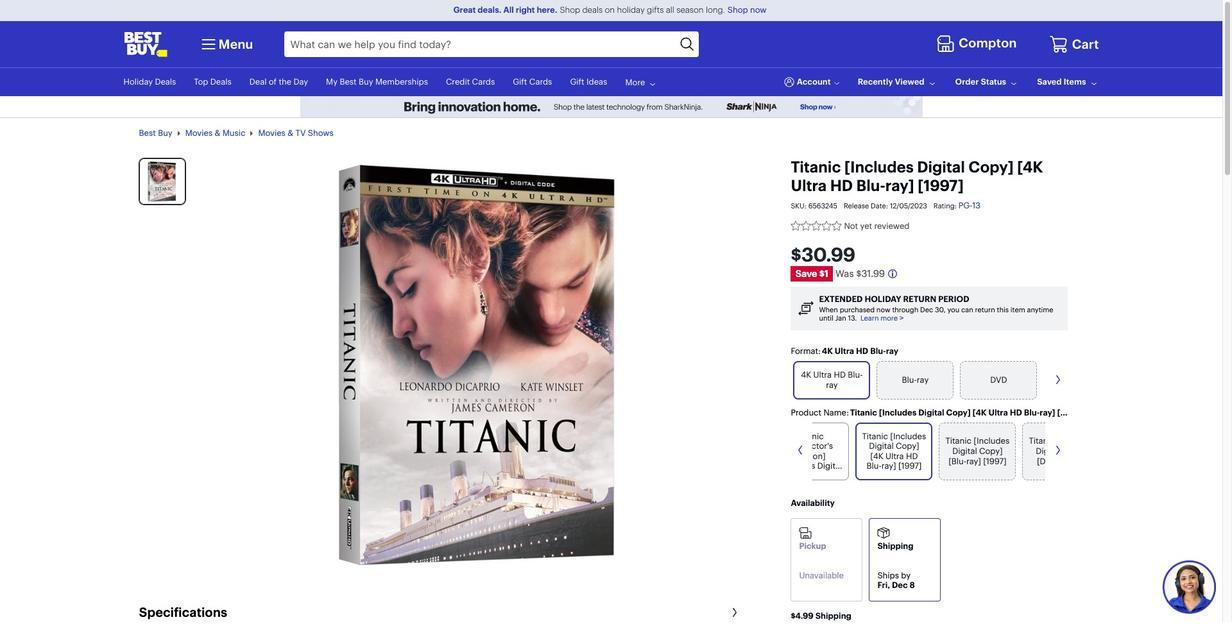 Task type: locate. For each thing, give the bounding box(es) containing it.
great deals. all right here. shop deals on holiday gifts all season long. shop now
[[453, 4, 767, 15]]

2 movies from the left
[[258, 127, 286, 138]]

yes, best buy sells that link
[[124, 86, 214, 96]]

now right the long.
[[750, 4, 767, 15]]

0 horizontal spatial 4k
[[801, 370, 811, 380]]

copy] up 13
[[969, 158, 1014, 177]]

4k right format
[[822, 346, 833, 356]]

gift for cards
[[513, 76, 527, 86]]

best for best buy business
[[399, 86, 416, 96]]

1 gift from the left
[[513, 76, 527, 86]]

: down 4k ultra hd blu- ray 'button'
[[847, 407, 849, 418]]

[1997] inside the titanic [includes digital copy] [dvd] [1997]
[[1062, 456, 1085, 466]]

the
[[279, 76, 291, 86]]

gift left ideas at the left of the page
[[570, 76, 584, 86]]

extended holiday return period
[[819, 294, 970, 304]]

[1997]
[[918, 176, 964, 195], [1057, 407, 1082, 418], [983, 456, 1007, 466], [1062, 456, 1085, 466], [899, 461, 922, 471], [799, 491, 823, 501]]

donate to st. jude link
[[232, 86, 303, 96]]

digital for titanic [includes digital copy] [blu-ray] [1997]
[[953, 446, 977, 456]]

gift inside gift ideas yes, best buy sells that
[[570, 76, 584, 86]]

[includes inside the titanic [includes digital copy] [dvd] [1997]
[[1057, 436, 1093, 446]]

0 vertical spatial 4k
[[822, 346, 833, 356]]

season
[[677, 4, 704, 15]]

hd inside titanic [collector's edition] [includes digital copy] [4k ultra hd blu-ray] [1997]
[[789, 481, 801, 491]]

through
[[892, 305, 919, 314]]

deal of the day link
[[250, 76, 308, 86]]

best
[[340, 76, 357, 86], [141, 86, 158, 96], [321, 86, 338, 96], [399, 86, 416, 96], [139, 127, 156, 138]]

[1997] up the titanic [includes digital copy] [dvd] [1997]
[[1057, 407, 1082, 418]]

was $31.99
[[836, 268, 885, 280]]

copy] up the titanic [includes digital copy] [blu-ray] [1997]
[[946, 407, 971, 418]]

best for best buy outlet
[[321, 86, 338, 96]]

cart link
[[1050, 34, 1099, 54]]

cards for gift cards
[[529, 76, 552, 86]]

& left tv
[[288, 127, 293, 138]]

my
[[326, 76, 338, 86]]

product
[[791, 407, 822, 418]]

1 horizontal spatial deals
[[210, 76, 232, 86]]

holiday
[[124, 76, 153, 86]]

[4k inside titanic [collector's edition] [includes digital copy] [4k ultra hd blu-ray] [1997]
[[807, 471, 820, 481]]

hd
[[830, 176, 853, 195], [856, 346, 869, 356], [834, 370, 846, 380], [1010, 407, 1022, 418], [906, 451, 918, 461], [789, 481, 801, 491]]

extended holiday return period heading
[[819, 294, 1061, 305]]

1 horizontal spatial 4k
[[822, 346, 833, 356]]

digital inside the titanic [includes digital copy] [dvd] [1997]
[[1036, 446, 1061, 456]]

[includes inside titanic [includes digital copy] [4k ultra hd blu-ray] [1997] sku : 6563245 release date : 12/05/2023 rating : pg-13
[[845, 158, 914, 177]]

blu- down dvd button
[[1024, 407, 1040, 418]]

buy inside gift ideas yes, best buy sells that
[[160, 86, 175, 96]]

copy]
[[969, 158, 1014, 177], [946, 407, 971, 418], [896, 441, 919, 451], [980, 446, 1003, 456], [1063, 446, 1086, 456], [781, 471, 805, 481]]

2 & from the left
[[288, 127, 293, 138]]

copy] inside the titanic [includes digital copy] [blu-ray] [1997]
[[980, 446, 1003, 456]]

[includes for titanic [includes digital copy] [blu-ray] [1997]
[[974, 436, 1010, 446]]

product name : titanic [includes digital copy] [4k ultra hd blu-ray] [1997]
[[791, 407, 1082, 418]]

titanic [includes digital copy] [dvd] [1997] button
[[1023, 423, 1100, 481]]

gift right credit cards
[[513, 76, 527, 86]]

titanic
[[791, 158, 841, 177], [850, 407, 877, 418], [798, 431, 824, 441], [862, 431, 888, 441], [946, 436, 972, 446], [1029, 436, 1055, 446]]

2 deals from the left
[[210, 76, 232, 86]]

1 horizontal spatial shop
[[728, 4, 748, 15]]

copy] inside titanic [includes digital copy] [4k ultra hd blu-ray] [1997] sku : 6563245 release date : 12/05/2023 rating : pg-13
[[969, 158, 1014, 177]]

cards right the credit
[[472, 76, 495, 86]]

copy] inside the titanic [includes digital copy] [dvd] [1997]
[[1063, 446, 1086, 456]]

hd up release
[[830, 176, 853, 195]]

dvd button
[[960, 362, 1037, 400]]

1 vertical spatial now
[[877, 305, 891, 314]]

0 vertical spatial shipping
[[878, 541, 914, 551]]

holiday
[[865, 294, 901, 304]]

0 horizontal spatial shipping
[[816, 611, 852, 621]]

date
[[871, 201, 886, 210]]

tv
[[296, 127, 306, 138]]

extended
[[819, 294, 863, 304]]

hd down format : 4k ultra hd blu-ray
[[834, 370, 846, 380]]

holiday deals link
[[124, 76, 176, 86]]

rating
[[934, 201, 955, 210]]

[blu-
[[949, 456, 967, 466]]

ultra down dvd button
[[989, 407, 1008, 418]]

ray] inside the titanic [includes digital copy] [blu-ray] [1997]
[[967, 456, 981, 466]]

now inside when purchased now through dec 30, you can return this item anytime until jan 13.
[[877, 305, 891, 314]]

titanic inside the titanic [includes digital copy] [blu-ray] [1997]
[[946, 436, 972, 446]]

1 horizontal spatial movies
[[258, 127, 286, 138]]

ray up product name : titanic [includes digital copy] [4k ultra hd blu-ray] [1997] on the right bottom of the page
[[917, 375, 929, 385]]

[1997] left [blu-
[[899, 461, 922, 471]]

ray] inside titanic [includes digital copy] [4k ultra hd blu-ray] [1997] sku : 6563245 release date : 12/05/2023 rating : pg-13
[[886, 176, 914, 195]]

1 vertical spatial shipping
[[816, 611, 852, 621]]

shows
[[308, 127, 334, 138]]

& for tv
[[288, 127, 293, 138]]

2 horizontal spatial ray
[[917, 375, 929, 385]]

deals left sells
[[155, 76, 176, 86]]

credit
[[446, 76, 470, 86]]

[includes down [collector's
[[780, 461, 815, 471]]

titanic [includes digital copy] [blu-ray] [1997]
[[946, 436, 1010, 466]]

[includes inside titanic [includes digital copy] [4k ultra hd blu-ray] [1997]
[[890, 431, 926, 441]]

deal
[[250, 76, 267, 86]]

titanic inside titanic [includes digital copy] [4k ultra hd blu-ray] [1997]
[[862, 431, 888, 441]]

blu- inside the 4k ultra hd blu- ray
[[848, 370, 863, 380]]

account
[[797, 76, 831, 87]]

0 horizontal spatial deals
[[155, 76, 176, 86]]

: up 'reviewed' at the right top
[[886, 201, 888, 210]]

shipping
[[878, 541, 914, 551], [816, 611, 852, 621]]

[1997] inside titanic [includes digital copy] [4k ultra hd blu-ray] [1997]
[[899, 461, 922, 471]]

pg-13 button
[[959, 200, 981, 211]]

titanic [includes digital copy] [4k ultra hd blu-ray] [1997] button
[[856, 423, 933, 481]]

movies left music
[[185, 127, 213, 138]]

titanic inside titanic [collector's edition] [includes digital copy] [4k ultra hd blu-ray] [1997]
[[798, 431, 824, 441]]

[includes up date
[[845, 158, 914, 177]]

ray inside button
[[917, 375, 929, 385]]

deals right top
[[210, 76, 232, 86]]

ultra up sku
[[791, 176, 827, 195]]

[includes inside the titanic [includes digital copy] [blu-ray] [1997]
[[974, 436, 1010, 446]]

blu- down learn more ˃ at the bottom right
[[870, 346, 886, 356]]

business
[[435, 86, 469, 96]]

0 horizontal spatial &
[[215, 127, 220, 138]]

ultra down product name : titanic [includes digital copy] [4k ultra hd blu-ray] [1997] on the right bottom of the page
[[886, 451, 904, 461]]

hd inside titanic [includes digital copy] [4k ultra hd blu-ray] [1997] sku : 6563245 release date : 12/05/2023 rating : pg-13
[[830, 176, 853, 195]]

specifications
[[139, 605, 227, 621]]

copy] for titanic [includes digital copy] [dvd] [1997]
[[1063, 446, 1086, 456]]

digital inside titanic [includes digital copy] [4k ultra hd blu-ray] [1997] sku : 6563245 release date : 12/05/2023 rating : pg-13
[[917, 158, 965, 177]]

4k
[[822, 346, 833, 356], [801, 370, 811, 380]]

front zoom. titanic [includes digital copy] [4k ultra hd blu-ray] [1997]. image
[[329, 159, 628, 569], [147, 161, 177, 202]]

best buy help human beacon image
[[1162, 560, 1217, 615]]

shop left deals
[[560, 4, 580, 15]]

hd up the availability
[[789, 481, 801, 491]]

titanic for titanic [includes digital copy] [4k ultra hd blu-ray] [1997] sku : 6563245 release date : 12/05/2023 rating : pg-13
[[791, 158, 841, 177]]

best for best buy
[[139, 127, 156, 138]]

0 horizontal spatial gift
[[513, 76, 527, 86]]

copy] right [blu-
[[980, 446, 1003, 456]]

:
[[805, 201, 807, 210], [886, 201, 888, 210], [955, 201, 957, 210], [818, 346, 821, 356], [847, 407, 849, 418]]

learn more ˃
[[861, 314, 904, 323]]

4k inside the 4k ultra hd blu- ray
[[801, 370, 811, 380]]

2 cards from the left
[[529, 76, 552, 86]]

ultra down the edition]
[[822, 471, 840, 481]]

1 horizontal spatial gift
[[570, 76, 584, 86]]

$31.99
[[857, 268, 885, 280]]

deals for top deals
[[210, 76, 232, 86]]

hd down learn
[[856, 346, 869, 356]]

titanic [includes digital copy] [4k ultra hd blu-ray] [1997]
[[862, 431, 926, 471]]

$4.99 shipping
[[791, 611, 852, 621]]

ultra down format
[[814, 370, 832, 380]]

not
[[844, 221, 858, 231]]

1 horizontal spatial now
[[877, 305, 891, 314]]

[includes down product name : titanic [includes digital copy] [4k ultra hd blu-ray] [1997] on the right bottom of the page
[[890, 431, 926, 441]]

jan 13.
[[835, 314, 857, 323]]

copy] down product name : titanic [includes digital copy] [4k ultra hd blu-ray] [1997] on the right bottom of the page
[[896, 441, 919, 451]]

0 vertical spatial now
[[750, 4, 767, 15]]

hd left [blu-
[[906, 451, 918, 461]]

ray down more
[[886, 346, 899, 356]]

ultra inside the 4k ultra hd blu- ray
[[814, 370, 832, 380]]

ray] inside titanic [collector's edition] [includes digital copy] [4k ultra hd blu-ray] [1997]
[[818, 481, 833, 491]]

1 horizontal spatial &
[[288, 127, 293, 138]]

blu- inside titanic [includes digital copy] [4k ultra hd blu-ray] [1997] sku : 6563245 release date : 12/05/2023 rating : pg-13
[[857, 176, 886, 195]]

[includes up [dvd]
[[1057, 436, 1093, 446]]

saved items
[[1037, 76, 1086, 87]]

digital inside titanic [includes digital copy] [4k ultra hd blu-ray] [1997]
[[869, 441, 894, 451]]

blu- up date
[[857, 176, 886, 195]]

[1997] inside titanic [includes digital copy] [4k ultra hd blu-ray] [1997] sku : 6563245 release date : 12/05/2023 rating : pg-13
[[918, 176, 964, 195]]

[1997] right [blu-
[[983, 456, 1007, 466]]

8
[[910, 580, 915, 591]]

menu
[[219, 36, 253, 52]]

$30.99
[[791, 243, 856, 267]]

[includes for titanic [includes digital copy] [dvd] [1997]
[[1057, 436, 1093, 446]]

0 horizontal spatial ray
[[826, 380, 838, 390]]

1 vertical spatial 4k
[[801, 370, 811, 380]]

ray]
[[886, 176, 914, 195], [1040, 407, 1056, 418], [967, 456, 981, 466], [882, 461, 896, 471], [818, 481, 833, 491]]

more button
[[625, 77, 658, 88]]

&
[[215, 127, 220, 138], [288, 127, 293, 138]]

1 cards from the left
[[472, 76, 495, 86]]

hd inside the 4k ultra hd blu- ray
[[834, 370, 846, 380]]

edition]
[[796, 451, 826, 461]]

blu- up the availability
[[803, 481, 818, 491]]

1 deals from the left
[[155, 76, 176, 86]]

[1997] up the rating
[[918, 176, 964, 195]]

digital inside the titanic [includes digital copy] [blu-ray] [1997]
[[953, 446, 977, 456]]

titanic inside titanic [includes digital copy] [4k ultra hd blu-ray] [1997] sku : 6563245 release date : 12/05/2023 rating : pg-13
[[791, 158, 841, 177]]

movies left tv
[[258, 127, 286, 138]]

digital for titanic [includes digital copy] [4k ultra hd blu-ray] [1997] sku : 6563245 release date : 12/05/2023 rating : pg-13
[[917, 158, 965, 177]]

copy] for titanic [includes digital copy] [4k ultra hd blu-ray] [1997] sku : 6563245 release date : 12/05/2023 rating : pg-13
[[969, 158, 1014, 177]]

1 & from the left
[[215, 127, 220, 138]]

ray
[[886, 346, 899, 356], [917, 375, 929, 385], [826, 380, 838, 390]]

[includes down dvd button
[[974, 436, 1010, 446]]

order status
[[955, 76, 1007, 87]]

not yet reviewed
[[844, 221, 910, 231]]

ultra
[[791, 176, 827, 195], [835, 346, 854, 356], [814, 370, 832, 380], [989, 407, 1008, 418], [886, 451, 904, 461], [822, 471, 840, 481]]

now down holiday
[[877, 305, 891, 314]]

best buy business
[[399, 86, 469, 96]]

st.
[[272, 86, 283, 96]]

[1997] down the edition]
[[799, 491, 823, 501]]

this
[[997, 305, 1009, 314]]

blu- inside titanic [collector's edition] [includes digital copy] [4k ultra hd blu-ray] [1997]
[[803, 481, 818, 491]]

save $1
[[795, 268, 829, 280]]

[4k
[[1017, 158, 1043, 177], [973, 407, 987, 418], [871, 451, 884, 461], [807, 471, 820, 481]]

copy] inside titanic [includes digital copy] [4k ultra hd blu-ray] [1997]
[[896, 441, 919, 451]]

recently
[[858, 76, 893, 87]]

blu- down format : 4k ultra hd blu-ray
[[848, 370, 863, 380]]

top deals link
[[194, 76, 232, 86]]

ultra up the 4k ultra hd blu- ray
[[835, 346, 854, 356]]

sku
[[791, 201, 805, 210]]

blu- inside titanic [includes digital copy] [4k ultra hd blu-ray] [1997]
[[867, 461, 882, 471]]

shipping up ships
[[878, 541, 914, 551]]

best inside gift ideas yes, best buy sells that
[[141, 86, 158, 96]]

1 horizontal spatial shipping
[[878, 541, 914, 551]]

2 shop from the left
[[728, 4, 748, 15]]

cards left gift ideas 'link'
[[529, 76, 552, 86]]

titanic for titanic [includes digital copy] [4k ultra hd blu-ray] [1997]
[[862, 431, 888, 441]]

[1997] right [dvd]
[[1062, 456, 1085, 466]]

shipping right $4.99
[[816, 611, 852, 621]]

titanic inside the titanic [includes digital copy] [dvd] [1997]
[[1029, 436, 1055, 446]]

shop right the long.
[[728, 4, 748, 15]]

can
[[961, 305, 973, 314]]

1 movies from the left
[[185, 127, 213, 138]]

viewed
[[895, 76, 925, 87]]

format
[[791, 346, 818, 356]]

items
[[1064, 76, 1086, 87]]

donate to st. jude
[[232, 86, 303, 96]]

blu- right titanic [collector's edition] [includes digital copy] [4k ultra hd blu-ray] [1997]
[[867, 461, 882, 471]]

ray up name
[[826, 380, 838, 390]]

2 gift from the left
[[570, 76, 584, 86]]

0 horizontal spatial movies
[[185, 127, 213, 138]]

best buy
[[139, 127, 172, 138]]

copy] right [dvd]
[[1063, 446, 1086, 456]]

& left music
[[215, 127, 220, 138]]

movies for movies & tv shows
[[258, 127, 286, 138]]

purchased
[[840, 305, 875, 314]]

copy] down the edition]
[[781, 471, 805, 481]]

0 horizontal spatial cards
[[472, 76, 495, 86]]

: up the 4k ultra hd blu- ray
[[818, 346, 821, 356]]

0 horizontal spatial shop
[[560, 4, 580, 15]]

4k down format
[[801, 370, 811, 380]]

1 horizontal spatial cards
[[529, 76, 552, 86]]

[collector's
[[789, 441, 833, 451]]

deals for holiday deals
[[155, 76, 176, 86]]



Task type: describe. For each thing, give the bounding box(es) containing it.
6563245
[[808, 201, 838, 210]]

unavailable
[[799, 570, 844, 581]]

cart icon image
[[1050, 34, 1069, 54]]

: left pg-
[[955, 201, 957, 210]]

titanic for titanic [collector's edition] [includes digital copy] [4k ultra hd blu-ray] [1997]
[[798, 431, 824, 441]]

specifications button
[[139, 595, 750, 623]]

movies & music
[[185, 127, 245, 138]]

more
[[881, 314, 898, 323]]

ultra inside titanic [includes digital copy] [4k ultra hd blu-ray] [1997] sku : 6563245 release date : 12/05/2023 rating : pg-13
[[791, 176, 827, 195]]

titanic [includes digital copy] [dvd] [1997]
[[1029, 436, 1093, 466]]

right
[[516, 4, 535, 15]]

you
[[948, 305, 960, 314]]

until
[[819, 314, 834, 323]]

copy] for titanic [includes digital copy] [blu-ray] [1997]
[[980, 446, 1003, 456]]

format : 4k ultra hd blu-ray
[[791, 346, 899, 356]]

deal of the day
[[250, 76, 308, 86]]

1 shop from the left
[[560, 4, 580, 15]]

donate
[[232, 86, 260, 96]]

ray] inside titanic [includes digital copy] [4k ultra hd blu-ray] [1997]
[[882, 461, 896, 471]]

long.
[[706, 4, 725, 15]]

[dvd]
[[1037, 456, 1060, 466]]

when purchased now through dec 30, you can return this item anytime until jan 13.
[[819, 305, 1054, 323]]

compton button
[[936, 32, 1020, 56]]

& for music
[[215, 127, 220, 138]]

titanic [includes digital copy] [4k ultra hd blu-ray] [1997] sku : 6563245 release date : 12/05/2023 rating : pg-13
[[791, 158, 1043, 210]]

titanic for titanic [includes digital copy] [blu-ray] [1997]
[[946, 436, 972, 446]]

blu- up product name : titanic [includes digital copy] [4k ultra hd blu-ray] [1997] on the right bottom of the page
[[902, 375, 917, 385]]

compton
[[959, 35, 1017, 51]]

top deals
[[194, 76, 232, 86]]

ray inside the 4k ultra hd blu- ray
[[826, 380, 838, 390]]

pg-
[[959, 200, 973, 210]]

more
[[625, 77, 645, 87]]

that
[[197, 86, 214, 96]]

gift ideas yes, best buy sells that
[[124, 76, 607, 96]]

ultra inside titanic [includes digital copy] [4k ultra hd blu-ray] [1997]
[[886, 451, 904, 461]]

on
[[605, 4, 615, 15]]

release
[[844, 201, 869, 210]]

dec 30,
[[920, 305, 946, 314]]

movies for movies & music
[[185, 127, 213, 138]]

utility element
[[124, 68, 1099, 97]]

buy for best buy business
[[418, 86, 433, 96]]

buy for best buy outlet
[[340, 86, 355, 96]]

recently viewed
[[858, 76, 925, 87]]

0 horizontal spatial now
[[750, 4, 767, 15]]

blu-ray button
[[877, 362, 954, 400]]

copy] for titanic [includes digital copy] [4k ultra hd blu-ray] [1997]
[[896, 441, 919, 451]]

0 horizontal spatial front zoom. titanic [includes digital copy] [4k ultra hd blu-ray] [1997]. image
[[147, 161, 177, 202]]

top
[[194, 76, 208, 86]]

[4k inside titanic [includes digital copy] [4k ultra hd blu-ray] [1997]
[[871, 451, 884, 461]]

credit cards
[[446, 76, 495, 86]]

return
[[903, 294, 937, 304]]

menu button
[[198, 34, 253, 54]]

deals.
[[478, 4, 502, 15]]

jude
[[285, 86, 303, 96]]

pricing information info image
[[888, 270, 897, 279]]

13
[[973, 200, 981, 210]]

1 horizontal spatial front zoom. titanic [includes digital copy] [4k ultra hd blu-ray] [1997]. image
[[329, 159, 628, 569]]

account button
[[784, 75, 840, 88]]

day
[[294, 76, 308, 86]]

hd inside titanic [includes digital copy] [4k ultra hd blu-ray] [1997]
[[906, 451, 918, 461]]

gift cards link
[[513, 76, 552, 86]]

learn
[[861, 314, 879, 323]]

period
[[938, 294, 970, 304]]

music
[[223, 127, 245, 138]]

copy] inside titanic [collector's edition] [includes digital copy] [4k ultra hd blu-ray] [1997]
[[781, 471, 805, 481]]

[includes for titanic [includes digital copy] [4k ultra hd blu-ray] [1997]
[[890, 431, 926, 441]]

by
[[901, 570, 911, 581]]

recently viewed button
[[858, 76, 937, 88]]

bestbuy.com image
[[124, 31, 167, 57]]

was
[[836, 268, 854, 280]]

cards for credit cards
[[472, 76, 495, 86]]

best buy link
[[139, 127, 172, 138]]

4k ultra hd blu- ray button
[[794, 362, 871, 400]]

˃
[[900, 314, 904, 323]]

advertisement region
[[300, 96, 923, 117]]

Type to search. Navigate forward to hear suggestions text field
[[284, 31, 676, 57]]

yes,
[[124, 86, 139, 96]]

ultra inside titanic [collector's edition] [includes digital copy] [4k ultra hd blu-ray] [1997]
[[822, 471, 840, 481]]

great
[[453, 4, 476, 15]]

saved
[[1037, 76, 1062, 87]]

$1
[[819, 268, 829, 280]]

[1997] inside the titanic [includes digital copy] [blu-ray] [1997]
[[983, 456, 1007, 466]]

movies & tv shows
[[258, 127, 334, 138]]

[includes down blu-ray button
[[879, 407, 917, 418]]

availability
[[791, 498, 835, 508]]

[4k inside titanic [includes digital copy] [4k ultra hd blu-ray] [1997] sku : 6563245 release date : 12/05/2023 rating : pg-13
[[1017, 158, 1043, 177]]

deals
[[582, 4, 603, 15]]

buy for best buy
[[158, 127, 172, 138]]

[includes for titanic [includes digital copy] [4k ultra hd blu-ray] [1997] sku : 6563245 release date : 12/05/2023 rating : pg-13
[[845, 158, 914, 177]]

ideas
[[587, 76, 607, 86]]

12/05/2023
[[890, 201, 927, 210]]

when
[[819, 305, 838, 314]]

pickup
[[799, 541, 826, 551]]

1 horizontal spatial ray
[[886, 346, 899, 356]]

4k ultra hd blu- ray
[[801, 370, 863, 390]]

gift for ideas
[[570, 76, 584, 86]]

digital for titanic [includes digital copy] [4k ultra hd blu-ray] [1997]
[[869, 441, 894, 451]]

titanic [collector's edition] [includes digital copy] [4k ultra hd blu-ray] [1997] button
[[772, 423, 849, 501]]

dec
[[892, 580, 908, 591]]

name
[[824, 407, 847, 418]]

[1997] inside titanic [collector's edition] [includes digital copy] [4k ultra hd blu-ray] [1997]
[[799, 491, 823, 501]]

ships by fri, dec 8
[[878, 570, 915, 591]]

digital for titanic [includes digital copy] [dvd] [1997]
[[1036, 446, 1061, 456]]

status
[[981, 76, 1007, 87]]

caret-right icon image
[[727, 605, 742, 621]]

ships
[[878, 570, 899, 581]]

shop now link
[[725, 4, 769, 15]]

anytime
[[1027, 305, 1054, 314]]

: left "6563245" in the top of the page
[[805, 201, 807, 210]]

memberships
[[375, 76, 428, 86]]

[includes inside titanic [collector's edition] [includes digital copy] [4k ultra hd blu-ray] [1997]
[[780, 461, 815, 471]]

titanic for titanic [includes digital copy] [dvd] [1997]
[[1029, 436, 1055, 446]]

dvd
[[991, 375, 1007, 385]]

holiday
[[617, 4, 645, 15]]

titanic [includes digital copy] [blu-ray] [1997] button
[[939, 423, 1016, 481]]

save
[[795, 268, 817, 280]]

here.
[[537, 4, 557, 15]]

hd down dvd button
[[1010, 407, 1022, 418]]

holiday deals
[[124, 76, 176, 86]]

digital inside titanic [collector's edition] [includes digital copy] [4k ultra hd blu-ray] [1997]
[[818, 461, 842, 471]]



Task type: vqa. For each thing, say whether or not it's contained in the screenshot.
Samsung
no



